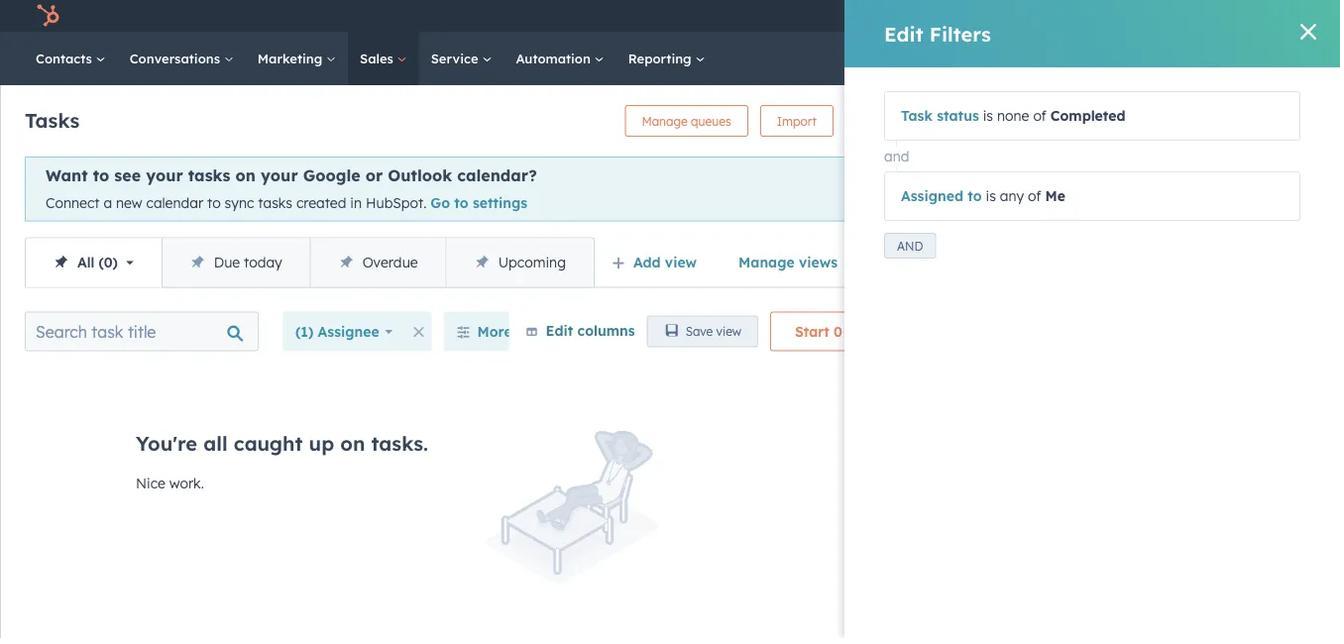 Task type: vqa. For each thing, say whether or not it's contained in the screenshot.
Press to sort. image
no



Task type: locate. For each thing, give the bounding box(es) containing it.
0 horizontal spatial 0
[[104, 253, 113, 271]]

0 down a at the left top of page
[[104, 253, 113, 271]]

edit left filters
[[884, 21, 923, 46]]

search button
[[1289, 42, 1322, 75]]

of up the data
[[1028, 187, 1041, 205]]

all
[[203, 431, 228, 456]]

manage views
[[739, 253, 838, 271]]

tab list
[[969, 307, 1340, 356]]

view
[[665, 253, 697, 271], [716, 324, 742, 339]]

conversations
[[130, 50, 224, 66]]

in right created
[[350, 194, 362, 212]]

go
[[431, 194, 450, 212]]

view inside the add view popup button
[[665, 253, 697, 271]]

tasks up sync
[[188, 166, 230, 185]]

data
[[1025, 207, 1056, 225]]

is inside this panel is going away on november 1, 2023. all data shown here now lives in the prospecting workspace.
[[1094, 159, 1107, 178]]

view inside save view button
[[716, 324, 742, 339]]

go to settings link
[[431, 194, 527, 212]]

assignee
[[318, 323, 379, 340]]

edit filters
[[884, 21, 991, 46]]

0 horizontal spatial view
[[665, 253, 697, 271]]

away
[[1163, 159, 1207, 178]]

your
[[146, 166, 183, 185], [261, 166, 298, 185]]

1 vertical spatial is
[[1094, 159, 1107, 178]]

assigned to button
[[901, 187, 982, 205]]

1 vertical spatial edit
[[546, 321, 573, 339]]

view right save
[[716, 324, 742, 339]]

Search HubSpot search field
[[1062, 42, 1305, 75]]

want to see your tasks on your google or outlook calendar? alert
[[25, 157, 944, 222]]

0 vertical spatial edit
[[884, 21, 923, 46]]

your up created
[[261, 166, 298, 185]]

november
[[1005, 178, 1089, 198]]

apple
[[1250, 7, 1285, 24]]

2023.
[[1112, 178, 1154, 198]]

hubspot image
[[36, 4, 59, 28]]

view right add
[[665, 253, 697, 271]]

due
[[214, 253, 240, 271]]

0 vertical spatial all
[[1005, 207, 1021, 225]]

more filters link
[[444, 312, 569, 352]]

add view button
[[599, 242, 714, 282]]

created
[[296, 194, 346, 212]]

edit inside button
[[546, 321, 573, 339]]

on right up
[[340, 431, 365, 456]]

0 horizontal spatial manage
[[642, 114, 688, 128]]

new
[[116, 194, 142, 212]]

marketplaces button
[[1067, 0, 1108, 32]]

is for going
[[1094, 159, 1107, 178]]

in left the
[[1200, 207, 1212, 225]]

all inside this panel is going away on november 1, 2023. all data shown here now lives in the prospecting workspace.
[[1005, 207, 1021, 225]]

tasks
[[25, 108, 80, 132]]

0 right start
[[834, 323, 842, 340]]

1 horizontal spatial manage
[[739, 253, 795, 271]]

add view
[[633, 253, 697, 271]]

your up calendar
[[146, 166, 183, 185]]

1 vertical spatial tasks
[[258, 194, 292, 212]]

lives
[[1168, 207, 1196, 225]]

(
[[99, 253, 104, 271]]

on up sync
[[235, 166, 256, 185]]

on for away
[[1212, 159, 1232, 178]]

0 vertical spatial view
[[665, 253, 697, 271]]

manage queues link
[[625, 105, 748, 137]]

outlook
[[388, 166, 452, 185]]

on right "away"
[[1212, 159, 1232, 178]]

of right none
[[1033, 107, 1047, 124]]

marketing link
[[246, 32, 348, 85]]

upgrade image
[[969, 9, 987, 27]]

tasks right sync
[[258, 194, 292, 212]]

1 vertical spatial 0
[[834, 323, 842, 340]]

want
[[46, 166, 88, 185]]

save
[[686, 324, 713, 339]]

0
[[104, 253, 113, 271], [834, 323, 842, 340]]

1 horizontal spatial 0
[[834, 323, 842, 340]]

0 vertical spatial is
[[983, 107, 993, 124]]

of for any
[[1028, 187, 1041, 205]]

close image
[[907, 181, 919, 193]]

and button
[[884, 233, 936, 259]]

on inside this panel is going away on november 1, 2023. all data shown here now lives in the prospecting workspace.
[[1212, 159, 1232, 178]]

workspace.
[[1087, 227, 1163, 244]]

none
[[997, 107, 1029, 124]]

conversations link
[[118, 32, 246, 85]]

service link
[[419, 32, 504, 85]]

0 horizontal spatial on
[[235, 166, 256, 185]]

1 vertical spatial manage
[[739, 253, 795, 271]]

work.
[[169, 474, 204, 492]]

manage queues
[[642, 114, 731, 128]]

)
[[113, 253, 118, 271]]

more filters
[[477, 323, 556, 340]]

sales
[[360, 50, 397, 66]]

1 horizontal spatial tasks
[[258, 194, 292, 212]]

navigation containing all
[[25, 238, 595, 288]]

0 vertical spatial 0
[[104, 253, 113, 271]]

manage left views at the top
[[739, 253, 795, 271]]

now
[[1137, 207, 1164, 225]]

contacts link
[[24, 32, 118, 85]]

on inside want to see your tasks on your google or outlook calendar? connect a new calendar to sync tasks created in hubspot. go to settings
[[235, 166, 256, 185]]

1 horizontal spatial on
[[340, 431, 365, 456]]

this
[[1005, 159, 1039, 178]]

a
[[104, 194, 112, 212]]

2 vertical spatial tasks
[[846, 323, 882, 340]]

of
[[1033, 107, 1047, 124], [1028, 187, 1041, 205]]

edit
[[884, 21, 923, 46], [546, 321, 573, 339]]

is for none
[[983, 107, 993, 124]]

of for none
[[1033, 107, 1047, 124]]

(1) assignee button
[[283, 312, 406, 352]]

2 horizontal spatial on
[[1212, 159, 1232, 178]]

1 horizontal spatial in
[[1200, 207, 1212, 225]]

see
[[114, 166, 141, 185]]

to left sync
[[207, 194, 221, 212]]

0 vertical spatial manage
[[642, 114, 688, 128]]

1 vertical spatial view
[[716, 324, 742, 339]]

sync
[[225, 194, 254, 212]]

view for save view
[[716, 324, 742, 339]]

1 horizontal spatial view
[[716, 324, 742, 339]]

1 vertical spatial all
[[77, 253, 95, 271]]

2 horizontal spatial tasks
[[846, 323, 882, 340]]

to left any
[[968, 187, 982, 205]]

this panel is going away on november 1, 2023. all data shown here now lives in the prospecting workspace.
[[1005, 159, 1237, 244]]

0 vertical spatial of
[[1033, 107, 1047, 124]]

you're
[[136, 431, 197, 456]]

0 vertical spatial tasks
[[188, 166, 230, 185]]

1 horizontal spatial edit
[[884, 21, 923, 46]]

(1) assignee
[[295, 323, 379, 340]]

up
[[309, 431, 334, 456]]

0 horizontal spatial your
[[146, 166, 183, 185]]

manage for manage queues
[[642, 114, 688, 128]]

1 vertical spatial of
[[1028, 187, 1041, 205]]

notifications button
[[1179, 0, 1212, 32]]

today
[[244, 253, 282, 271]]

edit for edit filters
[[884, 21, 923, 46]]

upcoming link
[[446, 239, 594, 287]]

to right go
[[454, 194, 469, 212]]

shown
[[1059, 207, 1101, 225]]

upcoming
[[498, 253, 566, 271]]

all left (
[[77, 253, 95, 271]]

manage left queues
[[642, 114, 688, 128]]

all down any
[[1005, 207, 1021, 225]]

queues
[[691, 114, 731, 128]]

menu item
[[1061, 0, 1065, 32]]

marketplaces image
[[1079, 9, 1096, 27]]

tasks right start
[[846, 323, 882, 340]]

is right panel
[[1094, 159, 1107, 178]]

manage inside tasks banner
[[642, 114, 688, 128]]

on
[[1212, 159, 1232, 178], [235, 166, 256, 185], [340, 431, 365, 456]]

2 vertical spatial is
[[986, 187, 996, 205]]

menu
[[956, 0, 1316, 32]]

is left any
[[986, 187, 996, 205]]

tab panel
[[969, 355, 1340, 638]]

0 horizontal spatial edit
[[546, 321, 573, 339]]

navigation
[[25, 238, 595, 288]]

edit left columns on the bottom left of the page
[[546, 321, 573, 339]]

1 horizontal spatial your
[[261, 166, 298, 185]]

tasks
[[188, 166, 230, 185], [258, 194, 292, 212], [846, 323, 882, 340]]

is
[[983, 107, 993, 124], [1094, 159, 1107, 178], [986, 187, 996, 205]]

in inside this panel is going away on november 1, 2023. all data shown here now lives in the prospecting workspace.
[[1200, 207, 1212, 225]]

is left none
[[983, 107, 993, 124]]

Search task title search field
[[25, 312, 259, 352]]

0 horizontal spatial in
[[350, 194, 362, 212]]

or
[[365, 166, 383, 185]]

all
[[1005, 207, 1021, 225], [77, 253, 95, 271]]

1 horizontal spatial all
[[1005, 207, 1021, 225]]



Task type: describe. For each thing, give the bounding box(es) containing it.
search image
[[1299, 52, 1312, 65]]

nice work.
[[136, 474, 204, 492]]

here
[[1105, 207, 1133, 225]]

tasks inside button
[[846, 323, 882, 340]]

automation link
[[504, 32, 616, 85]]

create task link
[[846, 105, 944, 137]]

hubspot link
[[24, 4, 74, 28]]

2 your from the left
[[261, 166, 298, 185]]

add
[[633, 253, 661, 271]]

menu containing apple
[[956, 0, 1316, 32]]

start 0 tasks button
[[770, 312, 928, 352]]

tasks.
[[371, 431, 428, 456]]

view for add view
[[665, 253, 697, 271]]

filters
[[930, 21, 991, 46]]

(1)
[[295, 323, 314, 340]]

you're all caught up on tasks.
[[136, 431, 428, 456]]

settings image
[[1153, 8, 1171, 26]]

task status is none of completed
[[901, 107, 1126, 124]]

marketing
[[258, 50, 326, 66]]

help image
[[1120, 9, 1138, 27]]

apple button
[[1216, 0, 1314, 32]]

settings link
[[1150, 5, 1175, 26]]

prospecting
[[1005, 227, 1083, 244]]

edit columns button
[[525, 318, 635, 344]]

sales link
[[348, 32, 419, 85]]

all ( 0 )
[[77, 253, 118, 271]]

assigned to is any of me
[[901, 187, 1066, 205]]

and
[[884, 148, 909, 165]]

service
[[431, 50, 482, 66]]

edit columns
[[546, 321, 635, 339]]

settings
[[473, 194, 527, 212]]

0 horizontal spatial all
[[77, 253, 95, 271]]

0 horizontal spatial tasks
[[188, 166, 230, 185]]

due today
[[214, 253, 282, 271]]

views
[[799, 253, 838, 271]]

calendar
[[146, 194, 203, 212]]

manage views link
[[726, 242, 851, 282]]

columns
[[577, 321, 635, 339]]

task
[[903, 114, 927, 128]]

manage for manage views
[[739, 253, 795, 271]]

on for tasks
[[235, 166, 256, 185]]

edit for edit columns
[[546, 321, 573, 339]]

1 your from the left
[[146, 166, 183, 185]]

save view
[[686, 324, 742, 339]]

nice
[[136, 474, 165, 492]]

assigned
[[901, 187, 964, 205]]

completed
[[1051, 107, 1126, 124]]

save view button
[[647, 316, 758, 348]]

bob builder image
[[1228, 7, 1246, 25]]

in inside want to see your tasks on your google or outlook calendar? connect a new calendar to sync tasks created in hubspot. go to settings
[[350, 194, 362, 212]]

create task
[[862, 114, 927, 128]]

status
[[937, 107, 979, 124]]

tasks banner
[[25, 99, 944, 137]]

is for any
[[986, 187, 996, 205]]

import link
[[760, 105, 834, 137]]

overdue link
[[310, 239, 446, 287]]

0 inside start 0 tasks button
[[834, 323, 842, 340]]

task status button
[[901, 107, 979, 124]]

close image
[[1301, 24, 1316, 40]]

task
[[901, 107, 933, 124]]

connect
[[46, 194, 100, 212]]

due today link
[[161, 239, 310, 287]]

going
[[1112, 159, 1158, 178]]

me
[[1045, 187, 1066, 205]]

the
[[1216, 207, 1237, 225]]

create
[[862, 114, 900, 128]]

any
[[1000, 187, 1024, 205]]

notifications image
[[1187, 9, 1204, 27]]

reporting
[[628, 50, 695, 66]]

start
[[795, 323, 830, 340]]

filters
[[516, 323, 556, 340]]

to left see
[[93, 166, 109, 185]]

help button
[[1112, 0, 1146, 32]]

automation
[[516, 50, 595, 66]]

reporting link
[[616, 32, 717, 85]]

hubspot.
[[366, 194, 427, 212]]

panel
[[1044, 159, 1089, 178]]

1,
[[1094, 178, 1107, 198]]

more
[[477, 323, 512, 340]]

want to see your tasks on your google or outlook calendar? connect a new calendar to sync tasks created in hubspot. go to settings
[[46, 166, 537, 212]]

overdue
[[362, 253, 418, 271]]

import
[[777, 114, 817, 128]]



